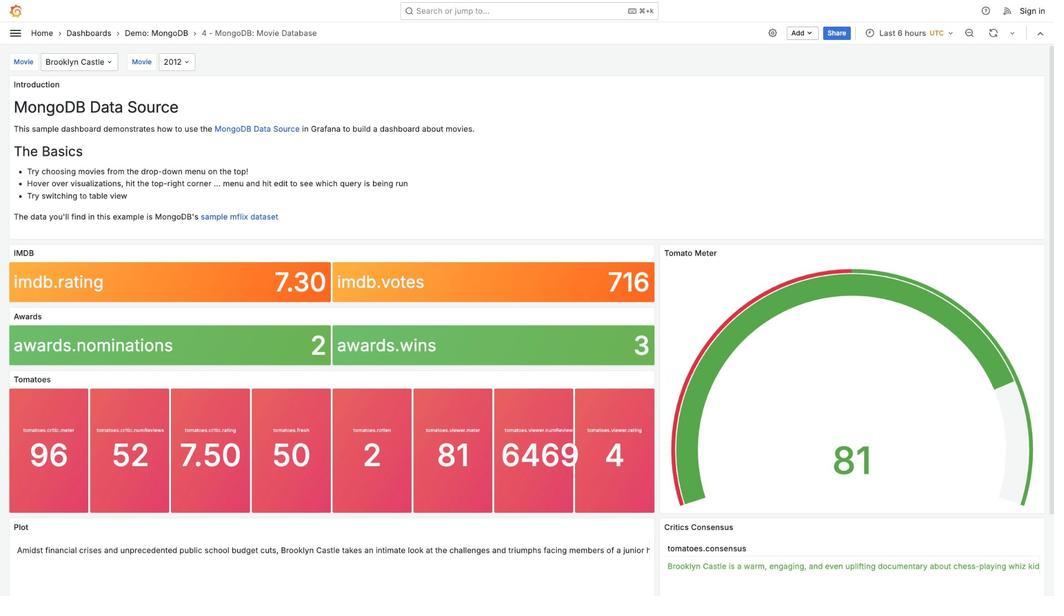 Task type: describe. For each thing, give the bounding box(es) containing it.
news image
[[1003, 6, 1013, 16]]

dashboard settings image
[[768, 28, 778, 38]]

1 horizontal spatial cell
[[665, 557, 1041, 577]]

0 horizontal spatial cell
[[14, 541, 650, 561]]

zoom out time range image
[[965, 28, 975, 38]]

auto refresh turned off. choose refresh time interval image
[[1008, 29, 1017, 38]]



Task type: locate. For each thing, give the bounding box(es) containing it.
open menu image
[[9, 26, 22, 40]]

help image
[[981, 6, 991, 16]]

refresh dashboard image
[[989, 28, 999, 38]]

grafana image
[[9, 4, 22, 18]]

cell
[[14, 541, 650, 561], [665, 557, 1041, 577]]



